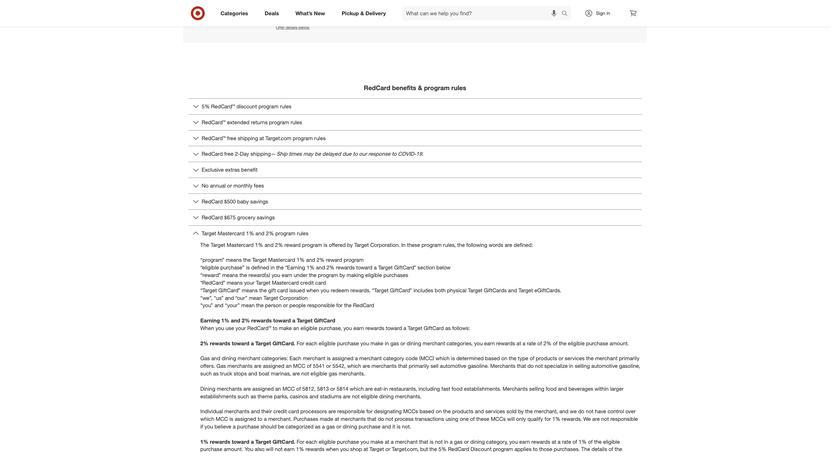 Task type: describe. For each thing, give the bounding box(es) containing it.
the left person
[[256, 302, 264, 309]]

0 vertical spatial giftcard
[[314, 317, 335, 324]]

redcard for redcard $500 baby savings
[[202, 198, 223, 205]]

$500 inside you could save nearly $500 in baby's first year with your redcard.
[[403, 0, 429, 5]]

credit inside individual merchants and their credit card processors are responsible for designating mccs based on the products and services sold by the merchant, and we do not have control over which mcc is assigned to a merchant. purchases made at merchants that do not process transactions using one of these mccs will only qualify for 1% rewards. we are not responsible if you believe a purchase should be categorized as a gas or dining purchase and it is not.
[[274, 408, 287, 415]]

merchants inside dining merchants are assigned an mcc of 5812, 5813 or 5814 which are eat-in restaurants, including fast food establishments. merchants selling food and beverages within larger establishments such as theme parks, casinos and stadiums are not eligible dining merchants.
[[503, 385, 528, 392]]

each inside for each eligible purchase you make at a merchant that is not in a gas or dining category, you earn rewards at a rate of 1% of the eligible purchase amount. you also will not earn 1% rewards when you shop at target or target.com, but the 5% redcard discount program applies to those purchases. the details of th
[[306, 439, 317, 445]]

services inside gas and dining merchant categories: each merchant is assigned a merchant category code (mcc) which is determined based on the type of products or services the merchant primarily offers. gas merchants are assigned an mcc of 5541 or 5542, which are merchants that primarily sell automotive gasoline. merchants that do not specialize in selling automotive gasoline, such as truck stops and boat marinas, are not eligible gas merchants.
[[565, 355, 585, 362]]

pickup & delivery
[[342, 10, 386, 16]]

by inside individual merchants and their credit card processors are responsible for designating mccs based on the products and services sold by the merchant, and we do not have control over which mcc is assigned to a merchant. purchases made at merchants that do not process transactions using one of these mccs will only qualify for 1% rewards. we are not responsible if you believe a purchase should be categorized as a gas or dining purchase and it is not.
[[518, 408, 524, 415]]

which up sell
[[436, 355, 450, 362]]

earn up gasoline. at right
[[484, 340, 495, 347]]

not up we
[[586, 408, 594, 415]]

redeem
[[331, 287, 349, 294]]

sign in
[[596, 10, 611, 16]]

not up 5812,
[[302, 370, 309, 377]]

redcard.
[[385, 6, 438, 20]]

the down redeem
[[344, 302, 352, 309]]

dining
[[200, 385, 215, 392]]

free for redcard
[[224, 151, 234, 157]]

or right 5541
[[326, 363, 331, 369]]

an inside the earning 1% and 2% rewards toward a target giftcard when you use your redcard™ to make an eligible purchase, you earn rewards toward a target giftcard as follows:
[[293, 325, 299, 332]]

redcard inside "program" means the target mastercard 1% and 2% reward program "eligible purchase" is defined in the "earning 1% and 2% rewards toward a target giftcard" section below "reward" means the reward(s) you earn under the program by making eligible purchases "redcard" means your target mastercard credit card "target giftcard" means the gift card issued when you redeem rewards. "target giftcard" includes both physical target giftcards and target egiftcards. "we", "us" and "our" mean target corporation "you" and "your" mean the person or people responsible for the redcard
[[353, 302, 374, 309]]

to inside the earning 1% and 2% rewards toward a target giftcard when you use your redcard™ to make an eligible purchase, you earn rewards toward a target giftcard as follows:
[[273, 325, 278, 332]]

we
[[584, 416, 591, 422]]

made
[[320, 416, 333, 422]]

nearly
[[364, 0, 399, 5]]

by inside "program" means the target mastercard 1% and 2% reward program "eligible purchase" is defined in the "earning 1% and 2% rewards toward a target giftcard" section below "reward" means the reward(s) you earn under the program by making eligible purchases "redcard" means your target mastercard credit card "target giftcard" means the gift card issued when you redeem rewards. "target giftcard" includes both physical target giftcards and target egiftcards. "we", "us" and "our" mean target corporation "you" and "your" mean the person or people responsible for the redcard
[[340, 272, 345, 279]]

0 vertical spatial primarily
[[619, 355, 640, 362]]

the left "earning
[[276, 264, 284, 271]]

1% inside dropdown button
[[246, 230, 254, 237]]

5% redcard™ discount program rules button
[[188, 99, 642, 114]]

merchants down category
[[372, 363, 397, 369]]

could
[[300, 0, 332, 5]]

categorized
[[286, 423, 314, 430]]

1 vertical spatial make
[[371, 340, 384, 347]]

restaurants,
[[390, 385, 417, 392]]

ship
[[277, 151, 288, 157]]

merchants. inside gas and dining merchant categories: each merchant is assigned a merchant category code (mcc) which is determined based on the type of products or services the merchant primarily offers. gas merchants are assigned an mcc of 5541 or 5542, which are merchants that primarily sell automotive gasoline. merchants that do not specialize in selling automotive gasoline, such as truck stops and boat marinas, are not eligible gas merchants.
[[339, 370, 365, 377]]

merchants inside gas and dining merchant categories: each merchant is assigned a merchant category code (mcc) which is determined based on the type of products or services the merchant primarily offers. gas merchants are assigned an mcc of 5541 or 5542, which are merchants that primarily sell automotive gasoline. merchants that do not specialize in selling automotive gasoline, such as truck stops and boat marinas, are not eligible gas merchants.
[[491, 363, 516, 369]]

benefit
[[241, 167, 258, 173]]

1% inside individual merchants and their credit card processors are responsible for designating mccs based on the products and services sold by the merchant, and we do not have control over which mcc is assigned to a merchant. purchases made at merchants that do not process transactions using one of these mccs will only qualify for 1% rewards. we are not responsible if you believe a purchase should be categorized as a gas or dining purchase and it is not.
[[553, 416, 561, 422]]

may
[[303, 151, 313, 157]]

not inside dining merchants are assigned an mcc of 5812, 5813 or 5814 which are eat-in restaurants, including fast food establishments. merchants selling food and beverages within larger establishments such as theme parks, casinos and stadiums are not eligible dining merchants.
[[352, 393, 360, 400]]

for inside "program" means the target mastercard 1% and 2% reward program "eligible purchase" is defined in the "earning 1% and 2% rewards toward a target giftcard" section below "reward" means the reward(s) you earn under the program by making eligible purchases "redcard" means your target mastercard credit card "target giftcard" means the gift card issued when you redeem rewards. "target giftcard" includes both physical target giftcards and target egiftcards. "we", "us" and "our" mean target corporation "you" and "your" mean the person or people responsible for the redcard
[[336, 302, 343, 309]]

no annual or monthly fees
[[202, 182, 264, 189]]

redcard™ free shipping at target.com program rules
[[202, 135, 326, 141]]

boat
[[259, 370, 270, 377]]

when
[[200, 325, 214, 332]]

and left we on the right of page
[[560, 408, 569, 415]]

specialize
[[545, 363, 568, 369]]

merchant up (mcc)
[[423, 340, 445, 347]]

both
[[435, 287, 446, 294]]

reward(s)
[[249, 272, 270, 279]]

offers.
[[200, 363, 215, 369]]

includes
[[414, 287, 434, 294]]

1% down target mastercard 1% and 2% program rules
[[255, 242, 263, 248]]

such inside gas and dining merchant categories: each merchant is assigned a merchant category code (mcc) which is determined based on the type of products or services the merchant primarily offers. gas merchants are assigned an mcc of 5541 or 5542, which are merchants that primarily sell automotive gasoline. merchants that do not specialize in selling automotive gasoline, such as truck stops and boat marinas, are not eligible gas merchants.
[[200, 370, 212, 377]]

categories:
[[262, 355, 288, 362]]

and down "us" at the left bottom of the page
[[215, 302, 224, 309]]

and up offers. at the left bottom of the page
[[211, 355, 220, 362]]

dining inside dining merchants are assigned an mcc of 5812, 5813 or 5814 which are eat-in restaurants, including fast food establishments. merchants selling food and beverages within larger establishments such as theme parks, casinos and stadiums are not eligible dining merchants.
[[379, 393, 394, 400]]

1% up purchases.
[[579, 439, 587, 445]]

are up made
[[329, 408, 336, 415]]

assigned inside individual merchants and their credit card processors are responsible for designating mccs based on the products and services sold by the merchant, and we do not have control over which mcc is assigned to a merchant. purchases made at merchants that do not process transactions using one of these mccs will only qualify for 1% rewards. we are not responsible if you believe a purchase should be categorized as a gas or dining purchase and it is not.
[[235, 416, 256, 422]]

2% inside target mastercard 1% and 2% program rules dropdown button
[[266, 230, 274, 237]]

larger
[[610, 385, 624, 392]]

at inside dropdown button
[[260, 135, 264, 141]]

not.
[[402, 423, 411, 430]]

sell
[[431, 363, 439, 369]]

merchants up stops
[[228, 363, 253, 369]]

rewards inside "program" means the target mastercard 1% and 2% reward program "eligible purchase" is defined in the "earning 1% and 2% rewards toward a target giftcard" section below "reward" means the reward(s) you earn under the program by making eligible purchases "redcard" means your target mastercard credit card "target giftcard" means the gift card issued when you redeem rewards. "target giftcard" includes both physical target giftcards and target egiftcards. "we", "us" and "our" mean target corporation "you" and "your" mean the person or people responsible for the redcard
[[336, 264, 355, 271]]

the up qualify
[[526, 408, 533, 415]]

earning 1% and 2% rewards toward a target giftcard when you use your redcard™ to make an eligible purchase, you earn rewards toward a target giftcard as follows:
[[200, 317, 470, 332]]

rules for 5% redcard™ discount program rules
[[280, 103, 292, 110]]

1 horizontal spatial be
[[315, 151, 321, 157]]

selling inside dining merchants are assigned an mcc of 5812, 5813 or 5814 which are eat-in restaurants, including fast food establishments. merchants selling food and beverages within larger establishments such as theme parks, casinos and stadiums are not eligible dining merchants.
[[530, 385, 545, 392]]

and down 5812,
[[310, 393, 319, 400]]

mastercard down target mastercard 1% and 2% program rules
[[227, 242, 254, 248]]

or inside "program" means the target mastercard 1% and 2% reward program "eligible purchase" is defined in the "earning 1% and 2% rewards toward a target giftcard" section below "reward" means the reward(s) you earn under the program by making eligible purchases "redcard" means your target mastercard credit card "target giftcard" means the gift card issued when you redeem rewards. "target giftcard" includes both physical target giftcards and target egiftcards. "we", "us" and "our" mean target corporation "you" and "your" mean the person or people responsible for the redcard
[[283, 302, 288, 309]]

redcard™ inside 'dropdown button'
[[211, 103, 235, 110]]

5% inside 'dropdown button'
[[202, 103, 210, 110]]

savings for redcard $675 grocery savings
[[257, 214, 275, 221]]

theme
[[258, 393, 273, 400]]

the right "under"
[[309, 272, 317, 279]]

1 horizontal spatial &
[[418, 84, 423, 92]]

0 horizontal spatial these
[[407, 242, 420, 248]]

the up specialize
[[559, 340, 567, 347]]

their
[[262, 408, 272, 415]]

credit inside "program" means the target mastercard 1% and 2% reward program "eligible purchase" is defined in the "earning 1% and 2% rewards toward a target giftcard" section below "reward" means the reward(s) you earn under the program by making eligible purchases "redcard" means your target mastercard credit card "target giftcard" means the gift card issued when you redeem rewards. "target giftcard" includes both physical target giftcards and target egiftcards. "we", "us" and "our" mean target corporation "you" and "your" mean the person or people responsible for the redcard
[[300, 279, 314, 286]]

truck
[[220, 370, 232, 377]]

5812,
[[302, 385, 316, 392]]

are down 5814
[[343, 393, 351, 400]]

1 vertical spatial card
[[277, 287, 288, 294]]

amount. for 2% rewards toward a target giftcard. for each eligible purchase you make in gas or dining merchant categories, you earn rewards at a rate of 2% of the eligible purchase amount.
[[610, 340, 629, 347]]

only
[[517, 416, 526, 422]]

0 horizontal spatial primarily
[[409, 363, 429, 369]]

are right 5542,
[[363, 363, 370, 369]]

discount
[[471, 446, 492, 452]]

mcc inside gas and dining merchant categories: each merchant is assigned a merchant category code (mcc) which is determined based on the type of products or services the merchant primarily offers. gas merchants are assigned an mcc of 5541 or 5542, which are merchants that primarily sell automotive gasoline. merchants that do not specialize in selling automotive gasoline, such as truck stops and boat marinas, are not eligible gas merchants.
[[293, 363, 306, 369]]

and left beverages
[[558, 385, 567, 392]]

not down transactions
[[435, 439, 443, 445]]

is down purchase,
[[327, 355, 331, 362]]

corporation.
[[370, 242, 400, 248]]

merchant up 5541
[[303, 355, 326, 362]]

at inside individual merchants and their credit card processors are responsible for designating mccs based on the products and services sold by the merchant, and we do not have control over which mcc is assigned to a merchant. purchases made at merchants that do not process transactions using one of these mccs will only qualify for 1% rewards. we are not responsible if you believe a purchase should be categorized as a gas or dining purchase and it is not.
[[335, 416, 339, 422]]

dining merchants are assigned an mcc of 5812, 5813 or 5814 which are eat-in restaurants, including fast food establishments. merchants selling food and beverages within larger establishments such as theme parks, casinos and stadiums are not eligible dining merchants.
[[200, 385, 624, 400]]

and down establishments. in the bottom right of the page
[[475, 408, 484, 415]]

products inside individual merchants and their credit card processors are responsible for designating mccs based on the products and services sold by the merchant, and we do not have control over which mcc is assigned to a merchant. purchases made at merchants that do not process transactions using one of these mccs will only qualify for 1% rewards. we are not responsible if you believe a purchase should be categorized as a gas or dining purchase and it is not.
[[452, 408, 474, 415]]

the up using
[[443, 408, 451, 415]]

is down categories,
[[451, 355, 455, 362]]

reward inside "program" means the target mastercard 1% and 2% reward program "eligible purchase" is defined in the "earning 1% and 2% rewards toward a target giftcard" section below "reward" means the reward(s) you earn under the program by making eligible purchases "redcard" means your target mastercard credit card "target giftcard" means the gift card issued when you redeem rewards. "target giftcard" includes both physical target giftcards and target egiftcards. "we", "us" and "our" mean target corporation "you" and "your" mean the person or people responsible for the redcard
[[326, 257, 342, 263]]

target.com
[[266, 135, 291, 141]]

redcard™ up exclusive
[[202, 135, 226, 141]]

1 horizontal spatial for
[[367, 408, 373, 415]]

redcard™ extended returns program rules
[[202, 119, 302, 126]]

offer
[[276, 25, 285, 30]]

for each eligible purchase you make at a merchant that is not in a gas or dining category, you earn rewards at a rate of 1% of the eligible purchase amount. you also will not earn 1% rewards when you shop at target or target.com, but the 5% redcard discount program applies to those purchases. the details of th
[[200, 439, 623, 452]]

0 horizontal spatial reward
[[285, 242, 301, 248]]

or down one
[[464, 439, 469, 445]]

1% down if
[[200, 439, 208, 445]]

are down each
[[293, 370, 300, 377]]

such inside dining merchants are assigned an mcc of 5812, 5813 or 5814 which are eat-in restaurants, including fast food establishments. merchants selling food and beverages within larger establishments such as theme parks, casinos and stadiums are not eligible dining merchants.
[[238, 393, 249, 400]]

5813
[[317, 385, 329, 392]]

dining inside gas and dining merchant categories: each merchant is assigned a merchant category code (mcc) which is determined based on the type of products or services the merchant primarily offers. gas merchants are assigned an mcc of 5541 or 5542, which are merchants that primarily sell automotive gasoline. merchants that do not specialize in selling automotive gasoline, such as truck stops and boat marinas, are not eligible gas merchants.
[[222, 355, 236, 362]]

merchants inside dining merchants are assigned an mcc of 5812, 5813 or 5814 which are eat-in restaurants, including fast food establishments. merchants selling food and beverages within larger establishments such as theme parks, casinos and stadiums are not eligible dining merchants.
[[217, 385, 242, 392]]

1% up "earning
[[297, 257, 305, 263]]

but
[[420, 446, 428, 452]]

and left boat
[[248, 370, 257, 377]]

dining inside individual merchants and their credit card processors are responsible for designating mccs based on the products and services sold by the merchant, and we do not have control over which mcc is assigned to a merchant. purchases made at merchants that do not process transactions using one of these mccs will only qualify for 1% rewards. we are not responsible if you believe a purchase should be categorized as a gas or dining purchase and it is not.
[[343, 423, 357, 430]]

words
[[489, 242, 504, 248]]

2-
[[235, 151, 240, 157]]

1 vertical spatial mccs
[[491, 416, 506, 422]]

rules for redcard™ extended returns program rules
[[291, 119, 302, 126]]

2 vertical spatial responsible
[[611, 416, 638, 422]]

2 horizontal spatial card
[[315, 279, 326, 286]]

1 horizontal spatial by
[[347, 242, 353, 248]]

0 horizontal spatial do
[[378, 416, 384, 422]]

assigned up 5542,
[[332, 355, 354, 362]]

5% inside for each eligible purchase you make at a merchant that is not in a gas or dining category, you earn rewards at a rate of 1% of the eligible purchase amount. you also will not earn 1% rewards when you shop at target or target.com, but the 5% redcard discount program applies to those purchases. the details of th
[[439, 446, 447, 452]]

details inside for each eligible purchase you make at a merchant that is not in a gas or dining category, you earn rewards at a rate of 1% of the eligible purchase amount. you also will not earn 1% rewards when you shop at target or target.com, but the 5% redcard discount program applies to those purchases. the details of th
[[592, 446, 608, 452]]

and left their
[[251, 408, 260, 415]]

5814
[[337, 385, 349, 392]]

which right 5542,
[[347, 363, 361, 369]]

rate for 1%
[[562, 439, 571, 445]]

1 horizontal spatial giftcard
[[424, 325, 444, 332]]

giftcard" up purchases
[[394, 264, 416, 271]]

or left target.com,
[[386, 446, 390, 452]]

are right words
[[505, 242, 513, 248]]

and down target mastercard 1% and 2% program rules
[[265, 242, 274, 248]]

mastercard up issued
[[272, 279, 299, 286]]

1 for from the top
[[297, 340, 304, 347]]

on inside individual merchants and their credit card processors are responsible for designating mccs based on the products and services sold by the merchant, and we do not have control over which mcc is assigned to a merchant. purchases made at merchants that do not process transactions using one of these mccs will only qualify for 1% rewards. we are not responsible if you believe a purchase should be categorized as a gas or dining purchase and it is not.
[[436, 408, 442, 415]]

assigned down the categories:
[[263, 363, 285, 369]]

the down 'have'
[[594, 439, 602, 445]]

in up category
[[385, 340, 389, 347]]

the up beverages
[[586, 355, 594, 362]]

rewards. inside "program" means the target mastercard 1% and 2% reward program "eligible purchase" is defined in the "earning 1% and 2% rewards toward a target giftcard" section below "reward" means the reward(s) you earn under the program by making eligible purchases "redcard" means your target mastercard credit card "target giftcard" means the gift card issued when you redeem rewards. "target giftcard" includes both physical target giftcards and target egiftcards. "we", "us" and "our" mean target corporation "you" and "your" mean the person or people responsible for the redcard
[[351, 287, 371, 294]]

no annual or monthly fees button
[[188, 178, 642, 194]]

are down 'have'
[[593, 416, 600, 422]]

which inside dining merchants are assigned an mcc of 5812, 5813 or 5814 which are eat-in restaurants, including fast food establishments. merchants selling food and beverages within larger establishments such as theme parks, casinos and stadiums are not eligible dining merchants.
[[350, 385, 364, 392]]

when inside for each eligible purchase you make at a merchant that is not in a gas or dining category, you earn rewards at a rate of 1% of the eligible purchase amount. you also will not earn 1% rewards when you shop at target or target.com, but the 5% redcard discount program applies to those purchases. the details of th
[[326, 446, 339, 452]]

merchant up stops
[[238, 355, 260, 362]]

benefits
[[392, 84, 416, 92]]

deals link
[[259, 6, 287, 21]]

are left 'eat-'
[[365, 385, 373, 392]]

merchant inside for each eligible purchase you make at a merchant that is not in a gas or dining category, you earn rewards at a rate of 1% of the eligible purchase amount. you also will not earn 1% rewards when you shop at target or target.com, but the 5% redcard discount program applies to those purchases. the details of th
[[395, 439, 418, 445]]

defined
[[251, 264, 269, 271]]

for inside for each eligible purchase you make at a merchant that is not in a gas or dining category, you earn rewards at a rate of 1% of the eligible purchase amount. you also will not earn 1% rewards when you shop at target or target.com, but the 5% redcard discount program applies to those purchases. the details of th
[[297, 439, 304, 445]]

categories
[[221, 10, 248, 16]]

section
[[418, 264, 435, 271]]

1 vertical spatial mean
[[241, 302, 255, 309]]

0 vertical spatial mean
[[249, 295, 262, 301]]

program inside dropdown button
[[276, 230, 296, 237]]

gasoline,
[[620, 363, 641, 369]]

that down type
[[517, 363, 526, 369]]

save
[[335, 0, 361, 5]]

baby's
[[445, 0, 483, 5]]

giftcard" down purchases
[[390, 287, 412, 294]]

one
[[460, 416, 469, 422]]

are up boat
[[254, 363, 262, 369]]

to left covid-
[[392, 151, 397, 157]]

earn down the categorized
[[284, 446, 295, 452]]

toward inside "program" means the target mastercard 1% and 2% reward program "eligible purchase" is defined in the "earning 1% and 2% rewards toward a target giftcard" section below "reward" means the reward(s) you earn under the program by making eligible purchases "redcard" means your target mastercard credit card "target giftcard" means the gift card issued when you redeem rewards. "target giftcard" includes both physical target giftcards and target egiftcards. "we", "us" and "our" mean target corporation "you" and "your" mean the person or people responsible for the redcard
[[356, 264, 373, 271]]

not left specialize
[[535, 363, 543, 369]]

when inside "program" means the target mastercard 1% and 2% reward program "eligible purchase" is defined in the "earning 1% and 2% rewards toward a target giftcard" section below "reward" means the reward(s) you earn under the program by making eligible purchases "redcard" means your target mastercard credit card "target giftcard" means the gift card issued when you redeem rewards. "target giftcard" includes both physical target giftcards and target egiftcards. "we", "us" and "our" mean target corporation "you" and "your" mean the person or people responsible for the redcard
[[307, 287, 319, 294]]

is right it
[[397, 423, 401, 430]]

gas inside individual merchants and their credit card processors are responsible for designating mccs based on the products and services sold by the merchant, and we do not have control over which mcc is assigned to a merchant. purchases made at merchants that do not process transactions using one of these mccs will only qualify for 1% rewards. we are not responsible if you believe a purchase should be categorized as a gas or dining purchase and it is not.
[[326, 423, 335, 430]]

eligible inside "program" means the target mastercard 1% and 2% reward program "eligible purchase" is defined in the "earning 1% and 2% rewards toward a target giftcard" section below "reward" means the reward(s) you earn under the program by making eligible purchases "redcard" means your target mastercard credit card "target giftcard" means the gift card issued when you redeem rewards. "target giftcard" includes both physical target giftcards and target egiftcards. "we", "us" and "our" mean target corporation "you" and "your" mean the person or people responsible for the redcard
[[366, 272, 382, 279]]

earn inside the earning 1% and 2% rewards toward a target giftcard when you use your redcard™ to make an eligible purchase, you earn rewards toward a target giftcard as follows:
[[354, 325, 364, 332]]

"program"
[[200, 257, 225, 263]]

mcc inside individual merchants and their credit card processors are responsible for designating mccs based on the products and services sold by the merchant, and we do not have control over which mcc is assigned to a merchant. purchases made at merchants that do not process transactions using one of these mccs will only qualify for 1% rewards. we are not responsible if you believe a purchase should be categorized as a gas or dining purchase and it is not.
[[216, 416, 228, 422]]

exclusive extras benefit
[[202, 167, 258, 173]]

gas up category
[[391, 340, 399, 347]]

and up "your"
[[225, 295, 234, 301]]

sign in link
[[579, 6, 621, 21]]

you inside for each eligible purchase you make at a merchant that is not in a gas or dining category, you earn rewards at a rate of 1% of the eligible purchase amount. you also will not earn 1% rewards when you shop at target or target.com, but the 5% redcard discount program applies to those purchases. the details of th
[[245, 446, 253, 452]]

0 horizontal spatial &
[[361, 10, 364, 16]]

merchant.
[[268, 416, 292, 422]]

qualify
[[528, 416, 543, 422]]

and right giftcards
[[508, 287, 517, 294]]

is left offered
[[324, 242, 328, 248]]

in inside for each eligible purchase you make at a merchant that is not in a gas or dining category, you earn rewards at a rate of 1% of the eligible purchase amount. you also will not earn 1% rewards when you shop at target or target.com, but the 5% redcard discount program applies to those purchases. the details of th
[[444, 439, 448, 445]]

merchants right made
[[341, 416, 366, 422]]

2% inside the earning 1% and 2% rewards toward a target giftcard when you use your redcard™ to make an eligible purchase, you earn rewards toward a target giftcard as follows:
[[242, 317, 250, 324]]

purchases.
[[554, 446, 580, 452]]

redcard inside for each eligible purchase you make at a merchant that is not in a gas or dining category, you earn rewards at a rate of 1% of the eligible purchase amount. you also will not earn 1% rewards when you shop at target or target.com, but the 5% redcard discount program applies to those purchases. the details of th
[[448, 446, 469, 452]]

establishments
[[200, 393, 236, 400]]

giftcards
[[484, 287, 507, 294]]

1 automotive from the left
[[440, 363, 467, 369]]

process
[[395, 416, 414, 422]]

as inside dining merchants are assigned an mcc of 5812, 5813 or 5814 which are eat-in restaurants, including fast food establishments. merchants selling food and beverages within larger establishments such as theme parks, casinos and stadiums are not eligible dining merchants.
[[251, 393, 256, 400]]

0 horizontal spatial the
[[200, 242, 209, 248]]

redcard™ left "extended"
[[202, 119, 226, 126]]

categories,
[[447, 340, 473, 347]]

amount. for for each eligible purchase you make at a merchant that is not in a gas or dining category, you earn rewards at a rate of 1% of the eligible purchase amount. you also will not earn 1% rewards when you shop at target or target.com, but the 5% redcard discount program applies to those purchases. the details of th
[[224, 446, 243, 452]]

earning
[[200, 317, 220, 324]]

2% rewards toward a target giftcard. for each eligible purchase you make in gas or dining merchant categories, you earn rewards at a rate of 2% of the eligible purchase amount.
[[200, 340, 629, 347]]

earn up applies
[[520, 439, 530, 445]]

the right rules,
[[458, 242, 465, 248]]

including
[[419, 385, 440, 392]]

an inside dining merchants are assigned an mcc of 5812, 5813 or 5814 which are eat-in restaurants, including fast food establishments. merchants selling food and beverages within larger establishments such as theme parks, casinos and stadiums are not eligible dining merchants.
[[275, 385, 281, 392]]

redcard™ extended returns program rules button
[[188, 115, 642, 130]]

redcard for redcard $675 grocery savings
[[202, 214, 223, 221]]

gas inside gas and dining merchant categories: each merchant is assigned a merchant category code (mcc) which is determined based on the type of products or services the merchant primarily offers. gas merchants are assigned an mcc of 5541 or 5542, which are merchants that primarily sell automotive gasoline. merchants that do not specialize in selling automotive gasoline, such as truck stops and boat marinas, are not eligible gas merchants.
[[329, 370, 337, 377]]

are down stops
[[244, 385, 251, 392]]

individual merchants and their credit card processors are responsible for designating mccs based on the products and services sold by the merchant, and we do not have control over which mcc is assigned to a merchant. purchases made at merchants that do not process transactions using one of these mccs will only qualify for 1% rewards. we are not responsible if you believe a purchase should be categorized as a gas or dining purchase and it is not.
[[200, 408, 638, 430]]

is inside "program" means the target mastercard 1% and 2% reward program "eligible purchase" is defined in the "earning 1% and 2% rewards toward a target giftcard" section below "reward" means the reward(s) you earn under the program by making eligible purchases "redcard" means your target mastercard credit card "target giftcard" means the gift card issued when you redeem rewards. "target giftcard" includes both physical target giftcards and target egiftcards. "we", "us" and "our" mean target corporation "you" and "your" mean the person or people responsible for the redcard
[[246, 264, 250, 271]]

annual
[[210, 182, 226, 189]]

0 horizontal spatial details
[[286, 25, 298, 30]]

the right "but" at the right bottom of the page
[[430, 446, 437, 452]]

2 automotive from the left
[[592, 363, 618, 369]]

processors
[[301, 408, 327, 415]]

program inside for each eligible purchase you make at a merchant that is not in a gas or dining category, you earn rewards at a rate of 1% of the eligible purchase amount. you also will not earn 1% rewards when you shop at target or target.com, but the 5% redcard discount program applies to those purchases. the details of th
[[493, 446, 513, 452]]

1% down the categorized
[[296, 446, 304, 452]]

purchase,
[[319, 325, 342, 332]]

2 horizontal spatial for
[[545, 416, 551, 422]]

the left 'gift'
[[259, 287, 267, 294]]

have
[[595, 408, 606, 415]]

purchases
[[384, 272, 408, 279]]

redcard $500 baby savings
[[202, 198, 268, 205]]

or up specialize
[[559, 355, 564, 362]]

target mastercard 1% and 2% program rules button
[[188, 226, 642, 241]]

the down purchase"
[[240, 272, 247, 279]]

the left type
[[509, 355, 517, 362]]

or inside individual merchants and their credit card processors are responsible for designating mccs based on the products and services sold by the merchant, and we do not have control over which mcc is assigned to a merchant. purchases made at merchants that do not process transactions using one of these mccs will only qualify for 1% rewards. we are not responsible if you believe a purchase should be categorized as a gas or dining purchase and it is not.
[[337, 423, 341, 430]]

what's new link
[[290, 6, 334, 21]]

delayed
[[322, 151, 341, 157]]

rewards. inside individual merchants and their credit card processors are responsible for designating mccs based on the products and services sold by the merchant, and we do not have control over which mcc is assigned to a merchant. purchases made at merchants that do not process transactions using one of these mccs will only qualify for 1% rewards. we are not responsible if you believe a purchase should be categorized as a gas or dining purchase and it is not.
[[562, 416, 582, 422]]

1% up "under"
[[307, 264, 315, 271]]

0 horizontal spatial gas
[[200, 355, 210, 362]]

19.
[[416, 151, 424, 157]]

as inside individual merchants and their credit card processors are responsible for designating mccs based on the products and services sold by the merchant, and we do not have control over which mcc is assigned to a merchant. purchases made at merchants that do not process transactions using one of these mccs will only qualify for 1% rewards. we are not responsible if you believe a purchase should be categorized as a gas or dining purchase and it is not.
[[315, 423, 321, 430]]

1 vertical spatial do
[[579, 408, 585, 415]]

not down designating
[[386, 416, 393, 422]]

and up "under"
[[306, 257, 315, 263]]

eligible inside dining merchants are assigned an mcc of 5812, 5813 or 5814 which are eat-in restaurants, including fast food establishments. merchants selling food and beverages within larger establishments such as theme parks, casinos and stadiums are not eligible dining merchants.
[[361, 393, 378, 400]]



Task type: locate. For each thing, give the bounding box(es) containing it.
rewards.
[[351, 287, 371, 294], [562, 416, 582, 422]]

an down people
[[293, 325, 299, 332]]

0 vertical spatial rate
[[527, 340, 536, 347]]

0 vertical spatial shipping
[[238, 135, 258, 141]]

services inside individual merchants and their credit card processors are responsible for designating mccs based on the products and services sold by the merchant, and we do not have control over which mcc is assigned to a merchant. purchases made at merchants that do not process transactions using one of these mccs will only qualify for 1% rewards. we are not responsible if you believe a purchase should be categorized as a gas or dining purchase and it is not.
[[486, 408, 505, 415]]

your inside the earning 1% and 2% rewards toward a target giftcard when you use your redcard™ to make an eligible purchase, you earn rewards toward a target giftcard as follows:
[[236, 325, 246, 332]]

for
[[297, 340, 304, 347], [297, 439, 304, 445]]

for down the categorized
[[297, 439, 304, 445]]

reward down offered
[[326, 257, 342, 263]]

merchants. inside dining merchants are assigned an mcc of 5812, 5813 or 5814 which are eat-in restaurants, including fast food establishments. merchants selling food and beverages within larger establishments such as theme parks, casinos and stadiums are not eligible dining merchants.
[[395, 393, 422, 400]]

1 vertical spatial based
[[420, 408, 435, 415]]

your right 'use'
[[236, 325, 246, 332]]

0 horizontal spatial merchants.
[[339, 370, 365, 377]]

rules for redcard benefits & program rules
[[452, 84, 466, 92]]

1 vertical spatial rewards.
[[562, 416, 582, 422]]

dining down 'eat-'
[[379, 393, 394, 400]]

pickup & delivery link
[[336, 6, 394, 21]]

should
[[261, 423, 277, 430]]

code
[[406, 355, 418, 362]]

a inside "program" means the target mastercard 1% and 2% reward program "eligible purchase" is defined in the "earning 1% and 2% rewards toward a target giftcard" section below "reward" means the reward(s) you earn under the program by making eligible purchases "redcard" means your target mastercard credit card "target giftcard" means the gift card issued when you redeem rewards. "target giftcard" includes both physical target giftcards and target egiftcards. "we", "us" and "our" mean target corporation "you" and "your" mean the person or people responsible for the redcard
[[374, 264, 377, 271]]

0 vertical spatial $500
[[403, 0, 429, 5]]

giftcard. down should on the bottom left of page
[[273, 439, 295, 445]]

products up one
[[452, 408, 474, 415]]

"eligible
[[200, 264, 219, 271]]

pickup
[[342, 10, 359, 16]]

eligible inside gas and dining merchant categories: each merchant is assigned a merchant category code (mcc) which is determined based on the type of products or services the merchant primarily offers. gas merchants are assigned an mcc of 5541 or 5542, which are merchants that primarily sell automotive gasoline. merchants that do not specialize in selling automotive gasoline, such as truck stops and boat marinas, are not eligible gas merchants.
[[311, 370, 327, 377]]

redcard™ free shipping at target.com program rules button
[[188, 131, 642, 146]]

1 horizontal spatial food
[[546, 385, 557, 392]]

assigned up 1% rewards toward a target giftcard.
[[235, 416, 256, 422]]

1 vertical spatial these
[[477, 416, 490, 422]]

defined:
[[514, 242, 533, 248]]

to down their
[[258, 416, 262, 422]]

0 vertical spatial merchants
[[491, 363, 516, 369]]

rules inside 'dropdown button'
[[280, 103, 292, 110]]

is
[[324, 242, 328, 248], [246, 264, 250, 271], [327, 355, 331, 362], [451, 355, 455, 362], [230, 416, 233, 422], [397, 423, 401, 430], [430, 439, 434, 445]]

be
[[315, 151, 321, 157], [278, 423, 284, 430]]

the target mastercard 1% and 2% reward program is offered by target corporation. in these program rules, the following words are defined:
[[200, 242, 533, 248]]

do right we on the right of page
[[579, 408, 585, 415]]

person
[[265, 302, 282, 309]]

0 horizontal spatial 5%
[[202, 103, 210, 110]]

1 vertical spatial rate
[[562, 439, 571, 445]]

1 horizontal spatial on
[[502, 355, 508, 362]]

delivery
[[366, 10, 386, 16]]

0 vertical spatial by
[[347, 242, 353, 248]]

you inside individual merchants and their credit card processors are responsible for designating mccs based on the products and services sold by the merchant, and we do not have control over which mcc is assigned to a merchant. purchases made at merchants that do not process transactions using one of these mccs will only qualify for 1% rewards. we are not responsible if you believe a purchase should be categorized as a gas or dining purchase and it is not.
[[205, 423, 213, 430]]

make inside the earning 1% and 2% rewards toward a target giftcard when you use your redcard™ to make an eligible purchase, you earn rewards toward a target giftcard as follows:
[[279, 325, 292, 332]]

0 vertical spatial card
[[315, 279, 326, 286]]

redcard for redcard benefits & program rules
[[364, 84, 391, 92]]

you up first
[[276, 0, 297, 5]]

2 each from the top
[[306, 439, 317, 445]]

1 horizontal spatial "target
[[372, 287, 389, 294]]

to down person
[[273, 325, 278, 332]]

0 vertical spatial the
[[200, 242, 209, 248]]

transactions
[[415, 416, 444, 422]]

gas down 5542,
[[329, 370, 337, 377]]

your down reward(s)
[[244, 279, 255, 286]]

gas up offers. at the left bottom of the page
[[200, 355, 210, 362]]

these right in
[[407, 242, 420, 248]]

1 "target from the left
[[200, 287, 217, 294]]

not right the 'stadiums'
[[352, 393, 360, 400]]

1 horizontal spatial credit
[[300, 279, 314, 286]]

giftcard. for 1% rewards toward a target giftcard.
[[273, 439, 295, 445]]

0 vertical spatial be
[[315, 151, 321, 157]]

in right sign
[[607, 10, 611, 16]]

1 vertical spatial on
[[436, 408, 442, 415]]

products up specialize
[[536, 355, 557, 362]]

will down "sold"
[[507, 416, 515, 422]]

1 vertical spatial by
[[340, 272, 345, 279]]

free for redcard™
[[227, 135, 236, 141]]

0 horizontal spatial an
[[275, 385, 281, 392]]

in left baby's
[[432, 0, 442, 5]]

you could save nearly $500 in baby's first year with your redcard.
[[276, 0, 483, 20]]

1 vertical spatial selling
[[530, 385, 545, 392]]

0 horizontal spatial services
[[486, 408, 505, 415]]

redcard down annual
[[202, 198, 223, 205]]

issued
[[289, 287, 305, 294]]

1 vertical spatial &
[[418, 84, 423, 92]]

details right the offer
[[286, 25, 298, 30]]

food right fast at the bottom
[[452, 385, 463, 392]]

make up category
[[371, 340, 384, 347]]

offer details below. link
[[276, 25, 310, 30]]

0 vertical spatial merchants.
[[339, 370, 365, 377]]

an inside gas and dining merchant categories: each merchant is assigned a merchant category code (mcc) which is determined based on the type of products or services the merchant primarily offers. gas merchants are assigned an mcc of 5541 or 5542, which are merchants that primarily sell automotive gasoline. merchants that do not specialize in selling automotive gasoline, such as truck stops and boat marinas, are not eligible gas merchants.
[[286, 363, 292, 369]]

0 vertical spatial credit
[[300, 279, 314, 286]]

merchant left category
[[360, 355, 382, 362]]

will
[[507, 416, 515, 422], [266, 446, 274, 452]]

to left our
[[353, 151, 358, 157]]

over
[[626, 408, 636, 415]]

your inside "program" means the target mastercard 1% and 2% reward program "eligible purchase" is defined in the "earning 1% and 2% rewards toward a target giftcard" section below "reward" means the reward(s) you earn under the program by making eligible purchases "redcard" means your target mastercard credit card "target giftcard" means the gift card issued when you redeem rewards. "target giftcard" includes both physical target giftcards and target egiftcards. "we", "us" and "our" mean target corporation "you" and "your" mean the person or people responsible for the redcard
[[244, 279, 255, 286]]

based up transactions
[[420, 408, 435, 415]]

category
[[383, 355, 404, 362]]

0 horizontal spatial by
[[340, 272, 345, 279]]

amount. inside for each eligible purchase you make at a merchant that is not in a gas or dining category, you earn rewards at a rate of 1% of the eligible purchase amount. you also will not earn 1% rewards when you shop at target or target.com, but the 5% redcard discount program applies to those purchases. the details of th
[[224, 446, 243, 452]]

it
[[393, 423, 395, 430]]

redcard for redcard free 2-day shipping — ship times may be delayed due to our response to covid-19.
[[202, 151, 223, 157]]

and inside dropdown button
[[256, 230, 265, 237]]

and right "earning
[[316, 264, 325, 271]]

physical
[[447, 287, 467, 294]]

target mastercard 1% and 2% program rules
[[202, 230, 309, 237]]

1 vertical spatial will
[[266, 446, 274, 452]]

redcard benefits & program rules
[[364, 84, 466, 92]]

by
[[347, 242, 353, 248], [340, 272, 345, 279], [518, 408, 524, 415]]

purchases
[[294, 416, 318, 422]]

of inside individual merchants and their credit card processors are responsible for designating mccs based on the products and services sold by the merchant, and we do not have control over which mcc is assigned to a merchant. purchases made at merchants that do not process transactions using one of these mccs will only qualify for 1% rewards. we are not responsible if you believe a purchase should be categorized as a gas or dining purchase and it is not.
[[470, 416, 475, 422]]

1 horizontal spatial $500
[[403, 0, 429, 5]]

0 vertical spatial your
[[357, 6, 382, 20]]

1 horizontal spatial merchants.
[[395, 393, 422, 400]]

control
[[608, 408, 624, 415]]

the up purchase"
[[243, 257, 251, 263]]

0 vertical spatial gas
[[200, 355, 210, 362]]

1 vertical spatial giftcard.
[[273, 439, 295, 445]]

earn inside "program" means the target mastercard 1% and 2% reward program "eligible purchase" is defined in the "earning 1% and 2% rewards toward a target giftcard" section below "reward" means the reward(s) you earn under the program by making eligible purchases "redcard" means your target mastercard credit card "target giftcard" means the gift card issued when you redeem rewards. "target giftcard" includes both physical target giftcards and target egiftcards. "we", "us" and "our" mean target corporation "you" and "your" mean the person or people responsible for the redcard
[[282, 272, 292, 279]]

0 horizontal spatial responsible
[[307, 302, 335, 309]]

redcard™ up "extended"
[[211, 103, 235, 110]]

or up the 'stadiums'
[[331, 385, 335, 392]]

1 horizontal spatial an
[[286, 363, 292, 369]]

giftcard"
[[394, 264, 416, 271], [218, 287, 241, 294], [390, 287, 412, 294]]

redcard™
[[211, 103, 235, 110], [202, 119, 226, 126], [202, 135, 226, 141], [247, 325, 271, 332]]

do inside gas and dining merchant categories: each merchant is assigned a merchant category code (mcc) which is determined based on the type of products or services the merchant primarily offers. gas merchants are assigned an mcc of 5541 or 5542, which are merchants that primarily sell automotive gasoline. merchants that do not specialize in selling automotive gasoline, such as truck stops and boat marinas, are not eligible gas merchants.
[[528, 363, 534, 369]]

0 horizontal spatial you
[[245, 446, 253, 452]]

1 horizontal spatial amount.
[[610, 340, 629, 347]]

offer details below.
[[276, 25, 310, 30]]

that
[[398, 363, 408, 369], [517, 363, 526, 369], [367, 416, 377, 422], [419, 439, 428, 445]]

free up the '2-'
[[227, 135, 236, 141]]

1 horizontal spatial the
[[582, 446, 590, 452]]

merchant up target.com,
[[395, 439, 418, 445]]

grocery
[[237, 214, 256, 221]]

amount. up gasoline,
[[610, 340, 629, 347]]

card inside individual merchants and their credit card processors are responsible for designating mccs based on the products and services sold by the merchant, and we do not have control over which mcc is assigned to a merchant. purchases made at merchants that do not process transactions using one of these mccs will only qualify for 1% rewards. we are not responsible if you believe a purchase should be categorized as a gas or dining purchase and it is not.
[[289, 408, 299, 415]]

a inside gas and dining merchant categories: each merchant is assigned a merchant category code (mcc) which is determined based on the type of products or services the merchant primarily offers. gas merchants are assigned an mcc of 5541 or 5542, which are merchants that primarily sell automotive gasoline. merchants that do not specialize in selling automotive gasoline, such as truck stops and boat marinas, are not eligible gas merchants.
[[355, 355, 358, 362]]

$500 up redcard.
[[403, 0, 429, 5]]

1 horizontal spatial details
[[592, 446, 608, 452]]

1 vertical spatial for
[[297, 439, 304, 445]]

$500 left baby
[[224, 198, 236, 205]]

credit up merchant.
[[274, 408, 287, 415]]

program inside 'dropdown button'
[[259, 103, 279, 110]]

on inside gas and dining merchant categories: each merchant is assigned a merchant category code (mcc) which is determined based on the type of products or services the merchant primarily offers. gas merchants are assigned an mcc of 5541 or 5542, which are merchants that primarily sell automotive gasoline. merchants that do not specialize in selling automotive gasoline, such as truck stops and boat marinas, are not eligible gas merchants.
[[502, 355, 508, 362]]

0 vertical spatial giftcard.
[[273, 340, 295, 347]]

establishments.
[[464, 385, 501, 392]]

dining inside for each eligible purchase you make at a merchant that is not in a gas or dining category, you earn rewards at a rate of 1% of the eligible purchase amount. you also will not earn 1% rewards when you shop at target or target.com, but the 5% redcard discount program applies to those purchases. the details of th
[[471, 439, 485, 445]]

2 vertical spatial do
[[378, 416, 384, 422]]

0 horizontal spatial credit
[[274, 408, 287, 415]]

0 vertical spatial will
[[507, 416, 515, 422]]

below.
[[299, 25, 310, 30]]

or down the 'stadiums'
[[337, 423, 341, 430]]

category,
[[487, 439, 508, 445]]

these inside individual merchants and their credit card processors are responsible for designating mccs based on the products and services sold by the merchant, and we do not have control over which mcc is assigned to a merchant. purchases made at merchants that do not process transactions using one of these mccs will only qualify for 1% rewards. we are not responsible if you believe a purchase should be categorized as a gas or dining purchase and it is not.
[[477, 416, 490, 422]]

"us"
[[214, 295, 224, 301]]

an up 'parks,'
[[275, 385, 281, 392]]

0 horizontal spatial such
[[200, 370, 212, 377]]

merchant
[[423, 340, 445, 347], [238, 355, 260, 362], [303, 355, 326, 362], [360, 355, 382, 362], [595, 355, 618, 362], [395, 439, 418, 445]]

0 vertical spatial savings
[[250, 198, 268, 205]]

0 vertical spatial such
[[200, 370, 212, 377]]

0 horizontal spatial card
[[277, 287, 288, 294]]

2 food from the left
[[546, 385, 557, 392]]

merchants up believe
[[224, 408, 250, 415]]

1 horizontal spatial you
[[276, 0, 297, 5]]

"earning
[[285, 264, 305, 271]]

1 horizontal spatial services
[[565, 355, 585, 362]]

rules inside dropdown button
[[297, 230, 309, 237]]

use
[[226, 325, 234, 332]]

as inside the earning 1% and 2% rewards toward a target giftcard when you use your redcard™ to make an eligible purchase, you earn rewards toward a target giftcard as follows:
[[446, 325, 451, 332]]

based inside individual merchants and their credit card processors are responsible for designating mccs based on the products and services sold by the merchant, and we do not have control over which mcc is assigned to a merchant. purchases made at merchants that do not process transactions using one of these mccs will only qualify for 1% rewards. we are not responsible if you believe a purchase should be categorized as a gas or dining purchase and it is not.
[[420, 408, 435, 415]]

giftcard. for 2% rewards toward a target giftcard. for each eligible purchase you make in gas or dining merchant categories, you earn rewards at a rate of 2% of the eligible purchase amount.
[[273, 340, 295, 347]]

2 "target from the left
[[372, 287, 389, 294]]

gas inside for each eligible purchase you make at a merchant that is not in a gas or dining category, you earn rewards at a rate of 1% of the eligible purchase amount. you also will not earn 1% rewards when you shop at target or target.com, but the 5% redcard discount program applies to those purchases. the details of th
[[454, 439, 463, 445]]

5542,
[[333, 363, 346, 369]]

1 vertical spatial responsible
[[338, 408, 365, 415]]

savings down fees
[[250, 198, 268, 205]]

2 vertical spatial by
[[518, 408, 524, 415]]

1 horizontal spatial selling
[[575, 363, 590, 369]]

your inside you could save nearly $500 in baby's first year with your redcard.
[[357, 6, 382, 20]]

in inside gas and dining merchant categories: each merchant is assigned a merchant category code (mcc) which is determined based on the type of products or services the merchant primarily offers. gas merchants are assigned an mcc of 5541 or 5542, which are merchants that primarily sell automotive gasoline. merchants that do not specialize in selling automotive gasoline, such as truck stops and boat marinas, are not eligible gas merchants.
[[570, 363, 574, 369]]

mean down "our"
[[241, 302, 255, 309]]

0 horizontal spatial "target
[[200, 287, 217, 294]]

0 vertical spatial on
[[502, 355, 508, 362]]

that up "but" at the right bottom of the page
[[419, 439, 428, 445]]

for left designating
[[367, 408, 373, 415]]

rate inside for each eligible purchase you make at a merchant that is not in a gas or dining category, you earn rewards at a rate of 1% of the eligible purchase amount. you also will not earn 1% rewards when you shop at target or target.com, but the 5% redcard discount program applies to those purchases. the details of th
[[562, 439, 571, 445]]

individual
[[200, 408, 223, 415]]

rewards. down making
[[351, 287, 371, 294]]

0 horizontal spatial amount.
[[224, 446, 243, 452]]

1 vertical spatial details
[[592, 446, 608, 452]]

1% down merchant,
[[553, 416, 561, 422]]

1 horizontal spatial primarily
[[619, 355, 640, 362]]

1 horizontal spatial rate
[[562, 439, 571, 445]]

make inside for each eligible purchase you make at a merchant that is not in a gas or dining category, you earn rewards at a rate of 1% of the eligible purchase amount. you also will not earn 1% rewards when you shop at target or target.com, but the 5% redcard discount program applies to those purchases. the details of th
[[371, 439, 384, 445]]

program
[[424, 84, 450, 92], [259, 103, 279, 110], [269, 119, 289, 126], [293, 135, 313, 141], [276, 230, 296, 237], [302, 242, 322, 248], [422, 242, 442, 248], [344, 257, 364, 263], [318, 272, 338, 279], [493, 446, 513, 452]]

that down category
[[398, 363, 408, 369]]

is up believe
[[230, 416, 233, 422]]

amount. down 1% rewards toward a target giftcard.
[[224, 446, 243, 452]]

What can we help you find? suggestions appear below search field
[[402, 6, 563, 21]]

1 each from the top
[[306, 340, 317, 347]]

& right benefits
[[418, 84, 423, 92]]

0 horizontal spatial rewards.
[[351, 287, 371, 294]]

responsible right people
[[307, 302, 335, 309]]

each up 5541
[[306, 340, 317, 347]]

1 vertical spatial giftcard
[[424, 325, 444, 332]]

0 vertical spatial for
[[336, 302, 343, 309]]

mean
[[249, 295, 262, 301], [241, 302, 255, 309]]

dining up code
[[407, 340, 421, 347]]

determined
[[457, 355, 484, 362]]

be inside individual merchants and their credit card processors are responsible for designating mccs based on the products and services sold by the merchant, and we do not have control over which mcc is assigned to a merchant. purchases made at merchants that do not process transactions using one of these mccs will only qualify for 1% rewards. we are not responsible if you believe a purchase should be categorized as a gas or dining purchase and it is not.
[[278, 423, 284, 430]]

on left type
[[502, 355, 508, 362]]

gas up truck
[[217, 363, 226, 369]]

and down redcard $675 grocery savings
[[256, 230, 265, 237]]

merchant up within
[[595, 355, 618, 362]]

& right pickup
[[361, 10, 364, 16]]

—
[[271, 151, 275, 157]]

rate up type
[[527, 340, 536, 347]]

shipping down redcard™ free shipping at target.com program rules in the left of the page
[[251, 151, 271, 157]]

assigned inside dining merchants are assigned an mcc of 5812, 5813 or 5814 which are eat-in restaurants, including fast food establishments. merchants selling food and beverages within larger establishments such as theme parks, casinos and stadiums are not eligible dining merchants.
[[252, 385, 274, 392]]

credit
[[300, 279, 314, 286], [274, 408, 287, 415]]

and left it
[[382, 423, 391, 430]]

1 horizontal spatial reward
[[326, 257, 342, 263]]

in inside "program" means the target mastercard 1% and 2% reward program "eligible purchase" is defined in the "earning 1% and 2% rewards toward a target giftcard" section below "reward" means the reward(s) you earn under the program by making eligible purchases "redcard" means your target mastercard credit card "target giftcard" means the gift card issued when you redeem rewards. "target giftcard" includes both physical target giftcards and target egiftcards. "we", "us" and "our" mean target corporation "you" and "your" mean the person or people responsible for the redcard
[[271, 264, 275, 271]]

target.com,
[[392, 446, 419, 452]]

rate for 2%
[[527, 340, 536, 347]]

as inside gas and dining merchant categories: each merchant is assigned a merchant category code (mcc) which is determined based on the type of products or services the merchant primarily offers. gas merchants are assigned an mcc of 5541 or 5542, which are merchants that primarily sell automotive gasoline. merchants that do not specialize in selling automotive gasoline, such as truck stops and boat marinas, are not eligible gas merchants.
[[213, 370, 219, 377]]

redcard free 2-day shipping — ship times may be delayed due to our response to covid-19.
[[202, 151, 424, 157]]

purchase"
[[220, 264, 245, 271]]

offered
[[329, 242, 346, 248]]

redcard™ inside the earning 1% and 2% rewards toward a target giftcard when you use your redcard™ to make an eligible purchase, you earn rewards toward a target giftcard as follows:
[[247, 325, 271, 332]]

or inside dropdown button
[[227, 182, 232, 189]]

is inside for each eligible purchase you make at a merchant that is not in a gas or dining category, you earn rewards at a rate of 1% of the eligible purchase amount. you also will not earn 1% rewards when you shop at target or target.com, but the 5% redcard discount program applies to those purchases. the details of th
[[430, 439, 434, 445]]

the inside for each eligible purchase you make at a merchant that is not in a gas or dining category, you earn rewards at a rate of 1% of the eligible purchase amount. you also will not earn 1% rewards when you shop at target or target.com, but the 5% redcard discount program applies to those purchases. the details of th
[[582, 446, 590, 452]]

1 horizontal spatial responsible
[[338, 408, 365, 415]]

purchase
[[337, 340, 359, 347], [587, 340, 609, 347], [237, 423, 259, 430], [359, 423, 381, 430], [337, 439, 359, 445], [200, 446, 222, 452]]

1 vertical spatial when
[[326, 446, 339, 452]]

mccs up category,
[[491, 416, 506, 422]]

believe
[[215, 423, 231, 430]]

or up category
[[401, 340, 405, 347]]

services up specialize
[[565, 355, 585, 362]]

your
[[357, 6, 382, 20], [244, 279, 255, 286], [236, 325, 246, 332]]

redcard down making
[[353, 302, 374, 309]]

1% up 'use'
[[221, 317, 229, 324]]

0 vertical spatial mccs
[[403, 408, 418, 415]]

toward
[[356, 264, 373, 271], [273, 317, 291, 324], [386, 325, 402, 332], [232, 340, 250, 347], [232, 439, 250, 445]]

new
[[314, 10, 325, 16]]

mastercard inside dropdown button
[[218, 230, 245, 237]]

you inside you could save nearly $500 in baby's first year with your redcard.
[[276, 0, 297, 5]]

mastercard up "earning
[[268, 257, 295, 263]]

shop
[[350, 446, 362, 452]]

eligible inside the earning 1% and 2% rewards toward a target giftcard when you use your redcard™ to make an eligible purchase, you earn rewards toward a target giftcard as follows:
[[301, 325, 317, 332]]

making
[[347, 272, 364, 279]]

mcc
[[293, 363, 306, 369], [283, 385, 295, 392], [216, 416, 228, 422]]

baby
[[237, 198, 249, 205]]

0 horizontal spatial products
[[452, 408, 474, 415]]

and inside the earning 1% and 2% rewards toward a target giftcard when you use your redcard™ to make an eligible purchase, you earn rewards toward a target giftcard as follows:
[[231, 317, 240, 324]]

your down 'nearly'
[[357, 6, 382, 20]]

1 vertical spatial your
[[244, 279, 255, 286]]

or inside dining merchants are assigned an mcc of 5812, 5813 or 5814 which are eat-in restaurants, including fast food establishments. merchants selling food and beverages within larger establishments such as theme parks, casinos and stadiums are not eligible dining merchants.
[[331, 385, 335, 392]]

as left "theme"
[[251, 393, 256, 400]]

1 horizontal spatial automotive
[[592, 363, 618, 369]]

fast
[[442, 385, 450, 392]]

shipping up day
[[238, 135, 258, 141]]

no
[[202, 182, 209, 189]]

2 giftcard. from the top
[[273, 439, 295, 445]]

each
[[306, 340, 317, 347], [306, 439, 317, 445]]

that inside for each eligible purchase you make at a merchant that is not in a gas or dining category, you earn rewards at a rate of 1% of the eligible purchase amount. you also will not earn 1% rewards when you shop at target or target.com, but the 5% redcard discount program applies to those purchases. the details of th
[[419, 439, 428, 445]]

"your"
[[225, 302, 240, 309]]

of inside dining merchants are assigned an mcc of 5812, 5813 or 5814 which are eat-in restaurants, including fast food establishments. merchants selling food and beverages within larger establishments such as theme parks, casinos and stadiums are not eligible dining merchants.
[[296, 385, 301, 392]]

responsible inside "program" means the target mastercard 1% and 2% reward program "eligible purchase" is defined in the "earning 1% and 2% rewards toward a target giftcard" section below "reward" means the reward(s) you earn under the program by making eligible purchases "redcard" means your target mastercard credit card "target giftcard" means the gift card issued when you redeem rewards. "target giftcard" includes both physical target giftcards and target egiftcards. "we", "us" and "our" mean target corporation "you" and "your" mean the person or people responsible for the redcard
[[307, 302, 335, 309]]

to inside for each eligible purchase you make at a merchant that is not in a gas or dining category, you earn rewards at a rate of 1% of the eligible purchase amount. you also will not earn 1% rewards when you shop at target or target.com, but the 5% redcard discount program applies to those purchases. the details of th
[[533, 446, 538, 452]]

redcard™ down person
[[247, 325, 271, 332]]

response
[[369, 151, 391, 157]]

redcard left discount
[[448, 446, 469, 452]]

"you"
[[200, 302, 213, 309]]

2 for from the top
[[297, 439, 304, 445]]

1 horizontal spatial mccs
[[491, 416, 506, 422]]

$500 inside dropdown button
[[224, 198, 236, 205]]

of
[[538, 340, 542, 347], [553, 340, 558, 347], [530, 355, 535, 362], [307, 363, 312, 369], [296, 385, 301, 392], [470, 416, 475, 422], [573, 439, 577, 445], [588, 439, 593, 445], [609, 446, 614, 452]]

based inside gas and dining merchant categories: each merchant is assigned a merchant category code (mcc) which is determined based on the type of products or services the merchant primarily offers. gas merchants are assigned an mcc of 5541 or 5542, which are merchants that primarily sell automotive gasoline. merchants that do not specialize in selling automotive gasoline, such as truck stops and boat marinas, are not eligible gas merchants.
[[485, 355, 500, 362]]

products inside gas and dining merchant categories: each merchant is assigned a merchant category code (mcc) which is determined based on the type of products or services the merchant primarily offers. gas merchants are assigned an mcc of 5541 or 5542, which are merchants that primarily sell automotive gasoline. merchants that do not specialize in selling automotive gasoline, such as truck stops and boat marinas, are not eligible gas merchants.
[[536, 355, 557, 362]]

food down specialize
[[546, 385, 557, 392]]

in
[[401, 242, 406, 248]]

food
[[452, 385, 463, 392], [546, 385, 557, 392]]

mastercard
[[218, 230, 245, 237], [227, 242, 254, 248], [268, 257, 295, 263], [272, 279, 299, 286]]

1 horizontal spatial rewards.
[[562, 416, 582, 422]]

1 vertical spatial reward
[[326, 257, 342, 263]]

parks,
[[274, 393, 289, 400]]

will inside for each eligible purchase you make at a merchant that is not in a gas or dining category, you earn rewards at a rate of 1% of the eligible purchase amount. you also will not earn 1% rewards when you shop at target or target.com, but the 5% redcard discount program applies to those purchases. the details of th
[[266, 446, 274, 452]]

1 food from the left
[[452, 385, 463, 392]]

by up the only
[[518, 408, 524, 415]]

mcc inside dining merchants are assigned an mcc of 5812, 5813 or 5814 which are eat-in restaurants, including fast food establishments. merchants selling food and beverages within larger establishments such as theme parks, casinos and stadiums are not eligible dining merchants.
[[283, 385, 295, 392]]

credit down "under"
[[300, 279, 314, 286]]

0 horizontal spatial selling
[[530, 385, 545, 392]]

1 vertical spatial $500
[[224, 198, 236, 205]]

0 vertical spatial services
[[565, 355, 585, 362]]

not right also
[[275, 446, 283, 452]]

if
[[200, 423, 203, 430]]

that inside individual merchants and their credit card processors are responsible for designating mccs based on the products and services sold by the merchant, and we do not have control over which mcc is assigned to a merchant. purchases made at merchants that do not process transactions using one of these mccs will only qualify for 1% rewards. we are not responsible if you believe a purchase should be categorized as a gas or dining purchase and it is not.
[[367, 416, 377, 422]]

$675
[[224, 214, 236, 221]]

1 vertical spatial amount.
[[224, 446, 243, 452]]

target inside dropdown button
[[202, 230, 216, 237]]

merchants
[[228, 363, 253, 369], [372, 363, 397, 369], [217, 385, 242, 392], [224, 408, 250, 415], [341, 416, 366, 422]]

1 giftcard. from the top
[[273, 340, 295, 347]]

shipping inside dropdown button
[[238, 135, 258, 141]]

in inside you could save nearly $500 in baby's first year with your redcard.
[[432, 0, 442, 5]]

redcard
[[364, 84, 391, 92], [202, 151, 223, 157], [202, 198, 223, 205], [202, 214, 223, 221], [353, 302, 374, 309], [448, 446, 469, 452]]

not down 'have'
[[602, 416, 609, 422]]

do
[[528, 363, 534, 369], [579, 408, 585, 415], [378, 416, 384, 422]]

in inside dining merchants are assigned an mcc of 5812, 5813 or 5814 which are eat-in restaurants, including fast food establishments. merchants selling food and beverages within larger establishments such as theme parks, casinos and stadiums are not eligible dining merchants.
[[384, 385, 388, 392]]

giftcard up 2% rewards toward a target giftcard. for each eligible purchase you make in gas or dining merchant categories, you earn rewards at a rate of 2% of the eligible purchase amount.
[[424, 325, 444, 332]]

0 vertical spatial when
[[307, 287, 319, 294]]

1% inside the earning 1% and 2% rewards toward a target giftcard when you use your redcard™ to make an eligible purchase, you earn rewards toward a target giftcard as follows:
[[221, 317, 229, 324]]

0 vertical spatial selling
[[575, 363, 590, 369]]

0 horizontal spatial based
[[420, 408, 435, 415]]

selling inside gas and dining merchant categories: each merchant is assigned a merchant category code (mcc) which is determined based on the type of products or services the merchant primarily offers. gas merchants are assigned an mcc of 5541 or 5542, which are merchants that primarily sell automotive gasoline. merchants that do not specialize in selling automotive gasoline, such as truck stops and boat marinas, are not eligible gas merchants.
[[575, 363, 590, 369]]

0 horizontal spatial mccs
[[403, 408, 418, 415]]

merchants. down 5542,
[[339, 370, 365, 377]]

in left restaurants,
[[384, 385, 388, 392]]

1 horizontal spatial based
[[485, 355, 500, 362]]

1 horizontal spatial these
[[477, 416, 490, 422]]

as left truck
[[213, 370, 219, 377]]

giftcard" up "us" at the left bottom of the page
[[218, 287, 241, 294]]

target
[[202, 230, 216, 237], [211, 242, 225, 248], [355, 242, 369, 248], [252, 257, 267, 263], [378, 264, 393, 271], [256, 279, 271, 286], [468, 287, 483, 294], [519, 287, 533, 294], [264, 295, 278, 301], [297, 317, 313, 324], [408, 325, 422, 332], [255, 340, 271, 347], [255, 439, 271, 445], [370, 446, 384, 452]]

1 vertical spatial products
[[452, 408, 474, 415]]

the
[[458, 242, 465, 248], [243, 257, 251, 263], [276, 264, 284, 271], [240, 272, 247, 279], [309, 272, 317, 279], [259, 287, 267, 294], [256, 302, 264, 309], [344, 302, 352, 309], [559, 340, 567, 347], [509, 355, 517, 362], [586, 355, 594, 362], [443, 408, 451, 415], [526, 408, 533, 415], [594, 439, 602, 445], [430, 446, 437, 452]]

are
[[505, 242, 513, 248], [254, 363, 262, 369], [363, 363, 370, 369], [293, 370, 300, 377], [244, 385, 251, 392], [365, 385, 373, 392], [343, 393, 351, 400], [329, 408, 336, 415], [593, 416, 600, 422]]

you
[[276, 0, 297, 5], [245, 446, 253, 452]]

0 vertical spatial 5%
[[202, 103, 210, 110]]

1 vertical spatial free
[[224, 151, 234, 157]]

will inside individual merchants and their credit card processors are responsible for designating mccs based on the products and services sold by the merchant, and we do not have control over which mcc is assigned to a merchant. purchases made at merchants that do not process transactions using one of these mccs will only qualify for 1% rewards. we are not responsible if you believe a purchase should be categorized as a gas or dining purchase and it is not.
[[507, 416, 515, 422]]

savings for redcard $500 baby savings
[[250, 198, 268, 205]]

which inside individual merchants and their credit card processors are responsible for designating mccs based on the products and services sold by the merchant, and we do not have control over which mcc is assigned to a merchant. purchases made at merchants that do not process transactions using one of these mccs will only qualify for 1% rewards. we are not responsible if you believe a purchase should be categorized as a gas or dining purchase and it is not.
[[200, 416, 214, 422]]

1 horizontal spatial gas
[[217, 363, 226, 369]]

5% redcard™ discount program rules
[[202, 103, 292, 110]]

reward
[[285, 242, 301, 248], [326, 257, 342, 263]]

1 vertical spatial shipping
[[251, 151, 271, 157]]

amount.
[[610, 340, 629, 347], [224, 446, 243, 452]]

2 horizontal spatial do
[[579, 408, 585, 415]]



Task type: vqa. For each thing, say whether or not it's contained in the screenshot.
Shipping button
no



